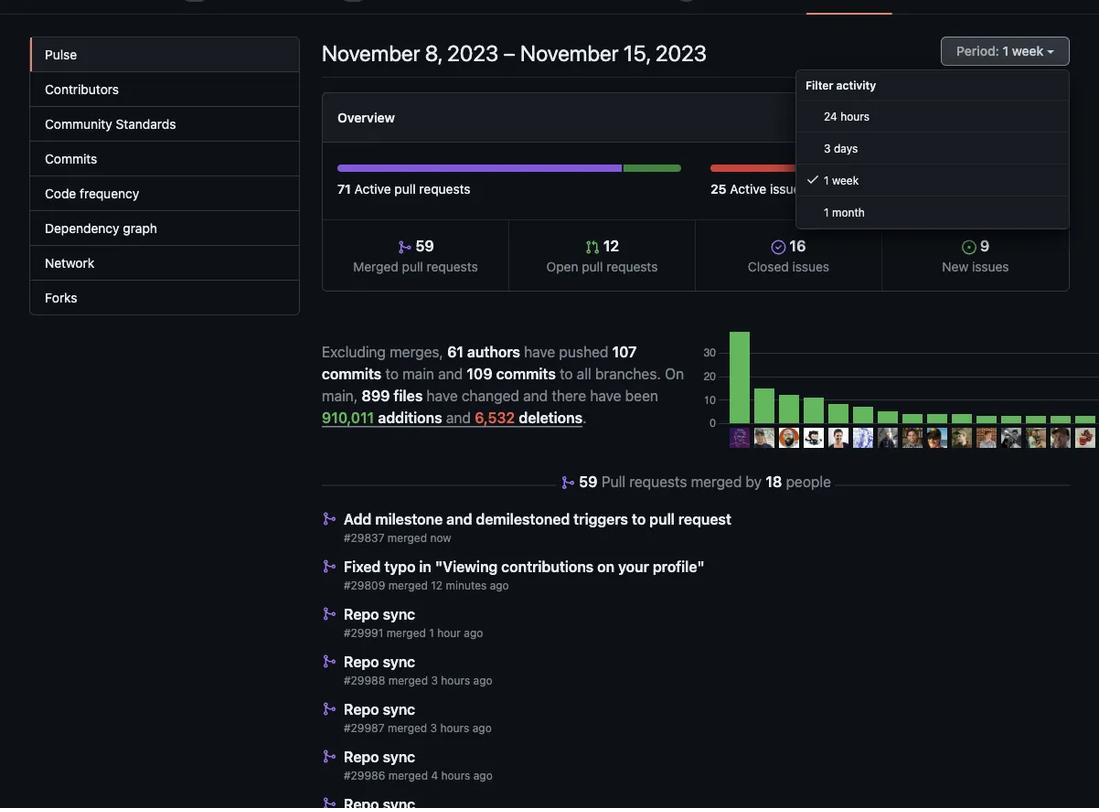 Task type: locate. For each thing, give the bounding box(es) containing it.
insights element
[[29, 37, 300, 316]]

and up now
[[447, 510, 472, 528]]

0 vertical spatial 59
[[412, 237, 434, 255]]

repo up #29988
[[344, 653, 379, 671]]

community standards
[[45, 116, 176, 131]]

to right triggers
[[632, 510, 646, 528]]

week
[[1013, 43, 1044, 59], [832, 174, 859, 187]]

ago inside repo sync #29986 merged 4 hours ago
[[474, 770, 493, 783]]

2 repo from the top
[[344, 653, 379, 671]]

sync inside repo sync #29988 merged 3 hours ago
[[383, 653, 416, 671]]

issues up 16
[[770, 181, 807, 196]]

merged inside repo sync #29988 merged 3 hours ago
[[389, 675, 428, 687]]

pull left the request
[[650, 510, 675, 528]]

repo up #29991
[[344, 606, 379, 623]]

2 commits from the left
[[496, 365, 556, 383]]

your
[[618, 558, 649, 575]]

week inside menu
[[832, 174, 859, 187]]

ago for repo sync #29987 merged 3 hours ago
[[473, 722, 492, 735]]

profile"
[[653, 558, 705, 575]]

ago down fixed typo in "viewing contributions on your profile" "link"
[[490, 580, 509, 592]]

2023 right "15,"
[[656, 40, 707, 66]]

1 vertical spatial 1 week
[[824, 174, 859, 187]]

git merge image
[[397, 240, 412, 255], [322, 559, 337, 574], [322, 655, 337, 669], [322, 702, 337, 717], [322, 750, 337, 764]]

repo up #29987
[[344, 701, 379, 718]]

commits
[[45, 151, 97, 166]]

1 week button
[[941, 37, 1070, 66]]

ago inside repo sync #29988 merged 3 hours ago
[[473, 675, 493, 687]]

59 up merged pull requests
[[412, 237, 434, 255]]

merged up repo sync #29987 merged 3 hours ago
[[389, 675, 428, 687]]

1 november from the left
[[322, 40, 420, 66]]

4 sync from the top
[[383, 748, 416, 766]]

3 sync from the top
[[383, 701, 416, 718]]

3 repo from the top
[[344, 701, 379, 718]]

git merge image for in
[[322, 559, 337, 574]]

2 repo sync link from the top
[[344, 653, 416, 671]]

71
[[338, 181, 351, 196]]

12 down in
[[431, 580, 443, 592]]

have down main
[[427, 387, 458, 405]]

ago right hour
[[464, 627, 483, 640]]

there
[[552, 387, 587, 405]]

hours up repo sync #29986 merged 4 hours ago
[[440, 722, 470, 735]]

by
[[746, 473, 762, 490]]

repo sync link up #29986
[[344, 748, 416, 766]]

contributors link
[[30, 72, 299, 107]]

sync for repo sync #29991 merged 1 hour ago
[[383, 606, 416, 623]]

9
[[977, 237, 990, 255]]

issues for 16
[[793, 259, 830, 274]]

0 horizontal spatial 12
[[431, 580, 443, 592]]

ago up repo sync #29986 merged 4 hours ago
[[473, 722, 492, 735]]

1 vertical spatial week
[[832, 174, 859, 187]]

1 horizontal spatial active
[[730, 181, 767, 196]]

issues for 9
[[972, 259, 1010, 274]]

repo inside repo sync #29986 merged 4 hours ago
[[344, 748, 379, 766]]

pulse
[[45, 47, 77, 62]]

1 horizontal spatial to
[[560, 365, 573, 383]]

0 horizontal spatial week
[[832, 174, 859, 187]]

main
[[403, 365, 434, 383]]

3 up repo sync #29986 merged 4 hours ago
[[430, 722, 437, 735]]

repo sync link up #29988
[[344, 653, 416, 671]]

sync for repo sync #29987 merged 3 hours ago
[[383, 701, 416, 718]]

12
[[600, 237, 619, 255], [431, 580, 443, 592]]

ago up repo sync #29987 merged 3 hours ago
[[473, 675, 493, 687]]

1 repo from the top
[[344, 606, 379, 623]]

active
[[355, 181, 391, 196], [730, 181, 767, 196]]

contributions
[[502, 558, 594, 575]]

1 vertical spatial 59
[[579, 473, 598, 490]]

contributors
[[45, 81, 119, 97]]

repo sync #29991 merged 1 hour ago
[[344, 606, 483, 640]]

repo sync #29986 merged 4 hours ago
[[344, 748, 493, 783]]

3 for repo sync #29988 merged 3 hours ago
[[431, 675, 438, 687]]

2 sync from the top
[[383, 653, 416, 671]]

2 vertical spatial 3
[[430, 722, 437, 735]]

1 2023 from the left
[[447, 40, 499, 66]]

requests for open
[[607, 259, 658, 274]]

issues
[[770, 181, 807, 196], [793, 259, 830, 274], [972, 259, 1010, 274]]

standards
[[116, 116, 176, 131]]

on
[[665, 365, 684, 383]]

1 month link
[[797, 197, 1069, 229]]

merged left 4 in the bottom of the page
[[389, 770, 428, 783]]

repo sync link up #29987
[[344, 701, 416, 718]]

3 repo sync link from the top
[[344, 701, 416, 718]]

0 horizontal spatial commits
[[322, 365, 382, 383]]

1 horizontal spatial 1 week
[[1003, 43, 1044, 59]]

0 horizontal spatial 2023
[[447, 40, 499, 66]]

requests for merged
[[427, 259, 478, 274]]

#29809
[[344, 580, 385, 592]]

1 horizontal spatial have
[[524, 343, 556, 361]]

1 week
[[1003, 43, 1044, 59], [824, 174, 859, 187]]

issues down 9
[[972, 259, 1010, 274]]

fixed
[[344, 558, 381, 575]]

1 horizontal spatial 2023
[[656, 40, 707, 66]]

issue opened image
[[962, 240, 977, 255]]

active right "25"
[[730, 181, 767, 196]]

3 inside repo sync #29988 merged 3 hours ago
[[431, 675, 438, 687]]

ago for repo sync #29986 merged 4 hours ago
[[474, 770, 493, 783]]

hours inside repo sync #29986 merged 4 hours ago
[[441, 770, 471, 783]]

filter activity
[[806, 79, 877, 91]]

0 horizontal spatial 59
[[412, 237, 434, 255]]

closed issues
[[748, 259, 830, 274]]

to left main
[[386, 365, 399, 383]]

and
[[438, 365, 463, 383], [523, 387, 548, 405], [446, 409, 471, 427], [447, 510, 472, 528]]

910,011
[[322, 409, 374, 427]]

request
[[679, 510, 732, 528]]

sync inside repo sync #29987 merged 3 hours ago
[[383, 701, 416, 718]]

repo inside repo sync #29987 merged 3 hours ago
[[344, 701, 379, 718]]

0 horizontal spatial to
[[386, 365, 399, 383]]

1 horizontal spatial 59
[[579, 473, 598, 490]]

hours right 24
[[841, 110, 870, 123]]

1 horizontal spatial november
[[521, 40, 619, 66]]

sync up #29988
[[383, 653, 416, 671]]

merged inside add milestone and demilestoned triggers to pull request #29837 merged now
[[388, 532, 427, 545]]

hours inside repo sync #29988 merged 3 hours ago
[[441, 675, 470, 687]]

59
[[412, 237, 434, 255], [579, 473, 598, 490]]

1 horizontal spatial week
[[1013, 43, 1044, 59]]

hours inside repo sync #29987 merged 3 hours ago
[[440, 722, 470, 735]]

sync up #29987
[[383, 701, 416, 718]]

git merge image left repo sync #29986 merged 4 hours ago
[[322, 750, 337, 764]]

been
[[625, 387, 659, 405]]

merged down typo
[[389, 580, 428, 592]]

november
[[322, 40, 420, 66], [521, 40, 619, 66]]

2 active from the left
[[730, 181, 767, 196]]

requests
[[419, 181, 471, 196], [427, 259, 478, 274], [607, 259, 658, 274], [630, 473, 687, 490]]

4 repo sync link from the top
[[344, 748, 416, 766]]

commits down authors
[[496, 365, 556, 383]]

git merge image for #29987
[[322, 702, 337, 717]]

0 horizontal spatial active
[[355, 181, 391, 196]]

sync inside repo sync #29986 merged 4 hours ago
[[383, 748, 416, 766]]

1 vertical spatial 3
[[431, 675, 438, 687]]

merged down the milestone
[[388, 532, 427, 545]]

merged inside repo sync #29986 merged 4 hours ago
[[389, 770, 428, 783]]

ago inside repo sync #29987 merged 3 hours ago
[[473, 722, 492, 735]]

1
[[1003, 43, 1009, 59], [824, 174, 829, 187], [824, 206, 829, 219], [429, 627, 434, 640]]

dependency
[[45, 220, 119, 236]]

hours
[[841, 110, 870, 123], [441, 675, 470, 687], [440, 722, 470, 735], [441, 770, 471, 783]]

dependency graph
[[45, 220, 157, 236]]

people
[[786, 473, 832, 490]]

requests right open
[[607, 259, 658, 274]]

24 hours link
[[797, 101, 1069, 133]]

3 inside repo sync #29987 merged 3 hours ago
[[430, 722, 437, 735]]

hours inside the 24 hours link
[[841, 110, 870, 123]]

requests right the pull
[[630, 473, 687, 490]]

ago for repo sync #29988 merged 3 hours ago
[[473, 675, 493, 687]]

4 repo from the top
[[344, 748, 379, 766]]

excluding
[[322, 343, 386, 361]]

repo inside repo sync #29988 merged 3 hours ago
[[344, 653, 379, 671]]

active right 71 at the left
[[355, 181, 391, 196]]

1 sync from the top
[[383, 606, 416, 623]]

merged left "by"
[[691, 473, 742, 490]]

merged inside repo sync #29987 merged 3 hours ago
[[388, 722, 427, 735]]

repo sync link for repo sync #29988 merged 3 hours ago
[[344, 653, 416, 671]]

repo for repo sync #29991 merged 1 hour ago
[[344, 606, 379, 623]]

sync
[[383, 606, 416, 623], [383, 653, 416, 671], [383, 701, 416, 718], [383, 748, 416, 766]]

repo sync #29988 merged 3 hours ago
[[344, 653, 493, 687]]

0 horizontal spatial november
[[322, 40, 420, 66]]

1 active from the left
[[355, 181, 391, 196]]

ago right 4 in the bottom of the page
[[474, 770, 493, 783]]

commits down excluding
[[322, 365, 382, 383]]

issues down 16
[[793, 259, 830, 274]]

week inside popup button
[[1013, 43, 1044, 59]]

1 repo sync link from the top
[[344, 606, 416, 623]]

fixed typo in "viewing contributions on your profile" link
[[344, 558, 705, 575]]

pull
[[395, 181, 416, 196], [402, 259, 423, 274], [582, 259, 603, 274], [650, 510, 675, 528]]

0 horizontal spatial have
[[427, 387, 458, 405]]

repo up #29986
[[344, 748, 379, 766]]

3 left days
[[824, 142, 831, 155]]

and inside add milestone and demilestoned triggers to pull request #29837 merged now
[[447, 510, 472, 528]]

hours for repo sync #29987 merged 3 hours ago
[[440, 722, 470, 735]]

1 inside popup button
[[1003, 43, 1009, 59]]

merged inside fixed typo in "viewing contributions on your profile" #29809 merged 12 minutes ago
[[389, 580, 428, 592]]

have
[[524, 343, 556, 361], [427, 387, 458, 405], [590, 387, 622, 405]]

requests right the merged in the top left of the page
[[427, 259, 478, 274]]

menu
[[796, 70, 1070, 230]]

repo inside repo sync #29991 merged 1 hour ago
[[344, 606, 379, 623]]

12 up open pull requests
[[600, 237, 619, 255]]

merged up repo sync #29988 merged 3 hours ago
[[387, 627, 426, 640]]

hours right 4 in the bottom of the page
[[441, 770, 471, 783]]

1 horizontal spatial 12
[[600, 237, 619, 255]]

0 horizontal spatial 1 week
[[824, 174, 859, 187]]

ago inside repo sync #29991 merged 1 hour ago
[[464, 627, 483, 640]]

merged up repo sync #29986 merged 4 hours ago
[[388, 722, 427, 735]]

2 horizontal spatial to
[[632, 510, 646, 528]]

sync up #29991
[[383, 606, 416, 623]]

ago inside fixed typo in "viewing contributions on your profile" #29809 merged 12 minutes ago
[[490, 580, 509, 592]]

and down the 61
[[438, 365, 463, 383]]

have down all
[[590, 387, 622, 405]]

#29987
[[344, 722, 385, 735]]

add milestone and demilestoned triggers to pull request link
[[344, 510, 732, 528]]

3 up repo sync #29987 merged 3 hours ago
[[431, 675, 438, 687]]

november left 8,
[[322, 40, 420, 66]]

2 2023 from the left
[[656, 40, 707, 66]]

main,
[[322, 387, 358, 405]]

have left pushed
[[524, 343, 556, 361]]

0 vertical spatial 1 week
[[1003, 43, 1044, 59]]

merged for #29987
[[388, 722, 427, 735]]

to
[[386, 365, 399, 383], [560, 365, 573, 383], [632, 510, 646, 528]]

6,532
[[475, 409, 515, 427]]

merged for #29986
[[389, 770, 428, 783]]

git merge image left repo sync #29987 merged 3 hours ago
[[322, 702, 337, 717]]

merged inside repo sync #29991 merged 1 hour ago
[[387, 627, 426, 640]]

sync inside repo sync #29991 merged 1 hour ago
[[383, 606, 416, 623]]

commits
[[322, 365, 382, 383], [496, 365, 556, 383]]

git merge image left repo sync #29988 merged 3 hours ago
[[322, 655, 337, 669]]

repo sync link for repo sync #29986 merged 4 hours ago
[[344, 748, 416, 766]]

1 commits from the left
[[322, 365, 382, 383]]

repo sync #29987 merged 3 hours ago
[[344, 701, 492, 735]]

git merge image left fixed
[[322, 559, 337, 574]]

1 horizontal spatial commits
[[496, 365, 556, 383]]

milestone
[[375, 510, 443, 528]]

deletions
[[519, 409, 583, 427]]

menu containing filter activity
[[796, 70, 1070, 230]]

3
[[824, 142, 831, 155], [431, 675, 438, 687], [430, 722, 437, 735]]

excluding merges, 61 authors have pushed 107 commits to main and 109 commits
[[322, 343, 637, 383]]

to left all
[[560, 365, 573, 383]]

#29986
[[344, 770, 385, 783]]

1 inside repo sync #29991 merged 1 hour ago
[[429, 627, 434, 640]]

0 vertical spatial week
[[1013, 43, 1044, 59]]

1 vertical spatial 12
[[431, 580, 443, 592]]

59 left the pull
[[579, 473, 598, 490]]

2023 left –
[[447, 40, 499, 66]]

requests for 59
[[630, 473, 687, 490]]

sync up #29986
[[383, 748, 416, 766]]

hours down hour
[[441, 675, 470, 687]]

to inside excluding merges, 61 authors have pushed 107 commits to main and 109 commits
[[386, 365, 399, 383]]

november right –
[[521, 40, 619, 66]]

12 inside fixed typo in "viewing contributions on your profile" #29809 merged 12 minutes ago
[[431, 580, 443, 592]]

git merge image
[[561, 476, 575, 490], [322, 512, 337, 526], [322, 607, 337, 622], [322, 797, 337, 809]]

repo sync link up #29991
[[344, 606, 416, 623]]



Task type: describe. For each thing, give the bounding box(es) containing it.
–
[[504, 40, 516, 66]]

now
[[430, 532, 452, 545]]

to all branches.   on main,
[[322, 365, 684, 405]]

pull down 'git pull request' icon
[[582, 259, 603, 274]]

git merge image for #29988
[[322, 655, 337, 669]]

open pull requests
[[547, 259, 658, 274]]

107
[[613, 343, 637, 361]]

add
[[344, 510, 372, 528]]

109
[[467, 365, 493, 383]]

demilestoned
[[476, 510, 570, 528]]

59 for 59
[[412, 237, 434, 255]]

and inside excluding merges, 61 authors have pushed 107 commits to main and 109 commits
[[438, 365, 463, 383]]

pushed
[[559, 343, 609, 361]]

24
[[824, 110, 838, 123]]

hour
[[437, 627, 461, 640]]

branches.
[[595, 365, 661, 383]]

sync for repo sync #29988 merged 3 hours ago
[[383, 653, 416, 671]]

triggers
[[574, 510, 628, 528]]

on
[[598, 558, 615, 575]]

25
[[711, 181, 727, 196]]

closed
[[748, 259, 789, 274]]

and left the 6,532 in the left bottom of the page
[[446, 409, 471, 427]]

899 files have changed and there have been 910,011 additions and 6,532 deletions .
[[322, 387, 659, 427]]

commits link
[[30, 142, 299, 177]]

frequency
[[80, 186, 139, 201]]

new issues
[[943, 259, 1010, 274]]

new
[[943, 259, 969, 274]]

pull inside add milestone and demilestoned triggers to pull request #29837 merged now
[[650, 510, 675, 528]]

1 week inside popup button
[[1003, 43, 1044, 59]]

pull right 71 at the left
[[395, 181, 416, 196]]

hours for repo sync #29986 merged 4 hours ago
[[441, 770, 471, 783]]

days
[[834, 142, 858, 155]]

24 hours
[[824, 110, 870, 123]]

all
[[577, 365, 592, 383]]

merged pull requests
[[353, 259, 478, 274]]

#29991
[[344, 627, 384, 640]]

16
[[786, 237, 806, 255]]

2 horizontal spatial have
[[590, 387, 622, 405]]

pull right the merged in the top left of the page
[[402, 259, 423, 274]]

8,
[[425, 40, 442, 66]]

filter
[[806, 79, 834, 91]]

18
[[766, 473, 782, 490]]

merges,
[[390, 343, 444, 361]]

git merge image for #29986
[[322, 750, 337, 764]]

activity
[[837, 79, 877, 91]]

repo sync link for repo sync #29987 merged 3 hours ago
[[344, 701, 416, 718]]

git merge image up merged pull requests
[[397, 240, 412, 255]]

3 days link
[[797, 133, 1069, 165]]

repo sync link for repo sync #29991 merged 1 hour ago
[[344, 606, 416, 623]]

to inside add milestone and demilestoned triggers to pull request #29837 merged now
[[632, 510, 646, 528]]

3 days
[[824, 142, 858, 155]]

active for 25
[[730, 181, 767, 196]]

pulse link
[[30, 38, 299, 72]]

1 month
[[824, 206, 865, 219]]

1 week link
[[797, 165, 1069, 197]]

active for 71
[[355, 181, 391, 196]]

merged
[[353, 259, 399, 274]]

merged for #29991
[[387, 627, 426, 640]]

59 for 59 pull requests merged by 18 people
[[579, 473, 598, 490]]

repo for repo sync #29986 merged 4 hours ago
[[344, 748, 379, 766]]

#29988
[[344, 675, 386, 687]]

add milestone and demilestoned triggers to pull request #29837 merged now
[[344, 510, 732, 545]]

sync for repo sync #29986 merged 4 hours ago
[[383, 748, 416, 766]]

typo
[[385, 558, 416, 575]]

0 vertical spatial 12
[[600, 237, 619, 255]]

issue closed image
[[772, 240, 786, 255]]

have inside excluding merges, 61 authors have pushed 107 commits to main and 109 commits
[[524, 343, 556, 361]]

forks
[[45, 290, 77, 305]]

forks link
[[30, 281, 299, 315]]

minutes
[[446, 580, 487, 592]]

25 active issues
[[711, 181, 807, 196]]

2 november from the left
[[521, 40, 619, 66]]

merged for #29988
[[389, 675, 428, 687]]

overview
[[338, 110, 395, 125]]

899
[[362, 387, 390, 405]]

community
[[45, 116, 112, 131]]

.
[[583, 409, 587, 427]]

hours for repo sync #29988 merged 3 hours ago
[[441, 675, 470, 687]]

#29837
[[344, 532, 385, 545]]

15,
[[624, 40, 651, 66]]

"viewing
[[435, 558, 498, 575]]

repo for repo sync #29988 merged 3 hours ago
[[344, 653, 379, 671]]

59 pull requests merged by 18 people
[[579, 473, 832, 490]]

additions
[[378, 409, 442, 427]]

month
[[832, 206, 865, 219]]

code frequency
[[45, 186, 139, 201]]

fixed typo in "viewing contributions on your profile" #29809 merged 12 minutes ago
[[344, 558, 705, 592]]

network link
[[30, 246, 299, 281]]

community standards link
[[30, 107, 299, 142]]

check image
[[806, 172, 821, 187]]

pull
[[602, 473, 626, 490]]

authors
[[467, 343, 520, 361]]

requests up merged pull requests
[[419, 181, 471, 196]]

merged for requests
[[691, 473, 742, 490]]

and up deletions
[[523, 387, 548, 405]]

code
[[45, 186, 76, 201]]

files
[[394, 387, 423, 405]]

changed
[[462, 387, 520, 405]]

3 for repo sync #29987 merged 3 hours ago
[[430, 722, 437, 735]]

61
[[447, 343, 464, 361]]

repo for repo sync #29987 merged 3 hours ago
[[344, 701, 379, 718]]

november 8, 2023 – november 15, 2023
[[322, 40, 707, 66]]

open
[[547, 259, 579, 274]]

0 vertical spatial 3
[[824, 142, 831, 155]]

code frequency link
[[30, 177, 299, 211]]

dependency graph link
[[30, 211, 299, 246]]

to inside to all branches.   on main,
[[560, 365, 573, 383]]

ago for repo sync #29991 merged 1 hour ago
[[464, 627, 483, 640]]

git pull request image
[[585, 240, 600, 255]]



Task type: vqa. For each thing, say whether or not it's contained in the screenshot.


